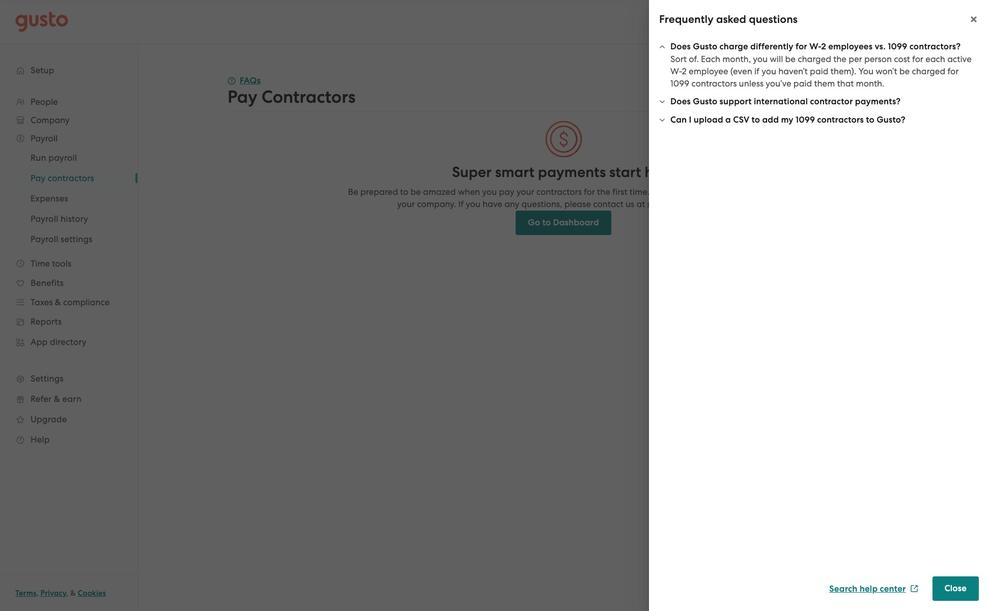 Task type: locate. For each thing, give the bounding box(es) containing it.
add
[[763, 115, 779, 125]]

go to dashboard
[[528, 217, 599, 228]]

be down the cost
[[900, 66, 910, 76]]

first,
[[668, 187, 685, 197]]

your down prepared
[[397, 199, 415, 209]]

be prepared to be amazed when you pay your contractors for the first time. but first, please finish setting up your company. if you have any questions, please contact us at
[[348, 187, 779, 209]]

your
[[517, 187, 535, 197], [397, 199, 415, 209]]

,
[[36, 589, 39, 598], [66, 589, 68, 598]]

does up can
[[671, 96, 691, 107]]

paid up them
[[810, 66, 829, 76]]

for right the cost
[[913, 54, 924, 64]]

1 horizontal spatial your
[[517, 187, 535, 197]]

, left &
[[66, 589, 68, 598]]

paid down haven't
[[794, 78, 812, 89]]

w- down sort
[[671, 66, 682, 76]]

contractors for can i upload a csv to add my 1099 contractors to gusto?
[[818, 115, 864, 125]]

charged down does gusto charge differently for w-2 employees vs. 1099 contractors?
[[798, 54, 832, 64]]

2 horizontal spatial be
[[900, 66, 910, 76]]

2 up sort of. each month, you will be charged the per person cost for each active w-2 employee (even if you haven't paid them). you won't be charged for 1099 contractors unless you've paid them that month.
[[822, 41, 827, 52]]

the up contact
[[597, 187, 611, 197]]

contractors down contractor
[[818, 115, 864, 125]]

2 horizontal spatial contractors
[[818, 115, 864, 125]]

please up support@gusto.com
[[687, 187, 714, 197]]

1 horizontal spatial charged
[[912, 66, 946, 76]]

gusto up each
[[693, 41, 718, 52]]

won't
[[876, 66, 898, 76]]

prepared
[[361, 187, 398, 197]]

0 horizontal spatial charged
[[798, 54, 832, 64]]

can
[[671, 115, 687, 125]]

1 horizontal spatial be
[[786, 54, 796, 64]]

home image
[[15, 11, 68, 32]]

contractors down employee
[[692, 78, 737, 89]]

for up haven't
[[796, 41, 808, 52]]

1099 right my
[[796, 115, 815, 125]]

does
[[671, 41, 691, 52], [671, 96, 691, 107]]

gusto up upload
[[693, 96, 718, 107]]

asked
[[717, 13, 747, 26]]

faqs
[[240, 75, 261, 86]]

support
[[720, 96, 752, 107]]

1 horizontal spatial contractors
[[692, 78, 737, 89]]

1 does from the top
[[671, 41, 691, 52]]

for inside be prepared to be amazed when you pay your contractors for the first time. but first, please finish setting up your company. if you have any questions, please contact us at
[[584, 187, 595, 197]]

your up any
[[517, 187, 535, 197]]

0 vertical spatial contractors
[[692, 78, 737, 89]]

month,
[[723, 54, 751, 64]]

1 horizontal spatial 2
[[822, 41, 827, 52]]

1 vertical spatial 1099
[[671, 78, 690, 89]]

2 vertical spatial contractors
[[537, 187, 582, 197]]

0 horizontal spatial please
[[565, 199, 591, 209]]

search help center
[[830, 584, 906, 595]]

0 horizontal spatial the
[[597, 187, 611, 197]]

be up haven't
[[786, 54, 796, 64]]

w-
[[810, 41, 822, 52], [671, 66, 682, 76]]

here
[[645, 163, 675, 181]]

for down the active
[[948, 66, 959, 76]]

gusto for charge
[[693, 41, 718, 52]]

the up them). at the right
[[834, 54, 847, 64]]

upload
[[694, 115, 724, 125]]

employees
[[829, 41, 873, 52]]

dashboard
[[553, 217, 599, 228]]

company.
[[417, 199, 456, 209]]

search
[[830, 584, 858, 595]]

you
[[859, 66, 874, 76]]

frequently
[[660, 13, 714, 26]]

1 vertical spatial charged
[[912, 66, 946, 76]]

contractors down super smart payments start here
[[537, 187, 582, 197]]

sort of. each month, you will be charged the per person cost for each active w-2 employee (even if you haven't paid them). you won't be charged for 1099 contractors unless you've paid them that month.
[[671, 54, 972, 89]]

2 horizontal spatial 1099
[[888, 41, 908, 52]]

2 , from the left
[[66, 589, 68, 598]]

1 horizontal spatial the
[[834, 54, 847, 64]]

payments?
[[855, 96, 901, 107]]

1099 inside sort of. each month, you will be charged the per person cost for each active w-2 employee (even if you haven't paid them). you won't be charged for 1099 contractors unless you've paid them that month.
[[671, 78, 690, 89]]

each
[[701, 54, 721, 64]]

charged down each
[[912, 66, 946, 76]]

be left amazed
[[411, 187, 421, 197]]

1 vertical spatial 2
[[682, 66, 687, 76]]

contact
[[593, 199, 624, 209]]

please up dashboard on the right top
[[565, 199, 591, 209]]

frequently asked questions dialog
[[649, 0, 990, 612]]

1 vertical spatial please
[[565, 199, 591, 209]]

1 horizontal spatial ,
[[66, 589, 68, 598]]

0 vertical spatial your
[[517, 187, 535, 197]]

2 down sort
[[682, 66, 687, 76]]

will
[[770, 54, 783, 64]]

0 vertical spatial 2
[[822, 41, 827, 52]]

gusto for support
[[693, 96, 718, 107]]

0 horizontal spatial ,
[[36, 589, 39, 598]]

, left privacy
[[36, 589, 39, 598]]

sort
[[671, 54, 687, 64]]

for up contact
[[584, 187, 595, 197]]

0 horizontal spatial 2
[[682, 66, 687, 76]]

1 vertical spatial the
[[597, 187, 611, 197]]

support@gusto.com
[[647, 199, 728, 210]]

time.
[[630, 187, 650, 197]]

2
[[822, 41, 827, 52], [682, 66, 687, 76]]

to
[[752, 115, 760, 125], [866, 115, 875, 125], [400, 187, 409, 197], [543, 217, 551, 228]]

person
[[865, 54, 892, 64]]

1 vertical spatial gusto
[[693, 96, 718, 107]]

you
[[753, 54, 768, 64], [762, 66, 777, 76], [482, 187, 497, 197], [466, 199, 481, 209]]

1 horizontal spatial 1099
[[796, 115, 815, 125]]

to right prepared
[[400, 187, 409, 197]]

but
[[652, 187, 666, 197]]

be
[[786, 54, 796, 64], [900, 66, 910, 76], [411, 187, 421, 197]]

0 vertical spatial the
[[834, 54, 847, 64]]

1 vertical spatial w-
[[671, 66, 682, 76]]

csv
[[733, 115, 750, 125]]

gusto
[[693, 41, 718, 52], [693, 96, 718, 107]]

does gusto charge differently for w-2 employees vs. 1099 contractors?
[[671, 41, 961, 52]]

0 horizontal spatial be
[[411, 187, 421, 197]]

support@gusto.com link
[[647, 199, 728, 210]]

does for does gusto charge differently for w-2 employees vs. 1099 contractors?
[[671, 41, 691, 52]]

1 vertical spatial does
[[671, 96, 691, 107]]

month.
[[856, 78, 885, 89]]

0 horizontal spatial w-
[[671, 66, 682, 76]]

0 vertical spatial gusto
[[693, 41, 718, 52]]

please
[[687, 187, 714, 197], [565, 199, 591, 209]]

0 horizontal spatial contractors
[[537, 187, 582, 197]]

1 vertical spatial contractors
[[818, 115, 864, 125]]

1 vertical spatial your
[[397, 199, 415, 209]]

1099 down sort
[[671, 78, 690, 89]]

w- up sort of. each month, you will be charged the per person cost for each active w-2 employee (even if you haven't paid them). you won't be charged for 1099 contractors unless you've paid them that month.
[[810, 41, 822, 52]]

2 vertical spatial be
[[411, 187, 421, 197]]

terms , privacy , & cookies
[[15, 589, 106, 598]]

0 vertical spatial 1099
[[888, 41, 908, 52]]

super smart payments start here
[[452, 163, 675, 181]]

for
[[796, 41, 808, 52], [913, 54, 924, 64], [948, 66, 959, 76], [584, 187, 595, 197]]

to right go
[[543, 217, 551, 228]]

0 horizontal spatial your
[[397, 199, 415, 209]]

pay
[[499, 187, 515, 197]]

super
[[452, 163, 492, 181]]

charged
[[798, 54, 832, 64], [912, 66, 946, 76]]

0 vertical spatial does
[[671, 41, 691, 52]]

privacy
[[41, 589, 66, 598]]

pay contractors
[[228, 87, 356, 107]]

1099 up the cost
[[888, 41, 908, 52]]

0 vertical spatial please
[[687, 187, 714, 197]]

2 does from the top
[[671, 96, 691, 107]]

1 gusto from the top
[[693, 41, 718, 52]]

if
[[755, 66, 760, 76]]

active
[[948, 54, 972, 64]]

contractors inside be prepared to be amazed when you pay your contractors for the first time. but first, please finish setting up your company. if you have any questions, please contact us at
[[537, 187, 582, 197]]

1 horizontal spatial w-
[[810, 41, 822, 52]]

1099
[[888, 41, 908, 52], [671, 78, 690, 89], [796, 115, 815, 125]]

frequently asked questions
[[660, 13, 798, 26]]

does up sort
[[671, 41, 691, 52]]

0 horizontal spatial 1099
[[671, 78, 690, 89]]

2 gusto from the top
[[693, 96, 718, 107]]

2 inside sort of. each month, you will be charged the per person cost for each active w-2 employee (even if you haven't paid them). you won't be charged for 1099 contractors unless you've paid them that month.
[[682, 66, 687, 76]]

questions
[[749, 13, 798, 26]]

contractors
[[692, 78, 737, 89], [818, 115, 864, 125], [537, 187, 582, 197]]



Task type: vqa. For each thing, say whether or not it's contained in the screenshot.
edit 'button'
no



Task type: describe. For each thing, give the bounding box(es) containing it.
1 , from the left
[[36, 589, 39, 598]]

help
[[860, 584, 878, 595]]

be
[[348, 187, 358, 197]]

them).
[[831, 66, 857, 76]]

privacy link
[[41, 589, 66, 598]]

go
[[528, 217, 540, 228]]

0 vertical spatial paid
[[810, 66, 829, 76]]

can i upload a csv to add my 1099 contractors to gusto?
[[671, 115, 906, 125]]

0 vertical spatial be
[[786, 54, 796, 64]]

the inside sort of. each month, you will be charged the per person cost for each active w-2 employee (even if you haven't paid them). you won't be charged for 1099 contractors unless you've paid them that month.
[[834, 54, 847, 64]]

gusto?
[[877, 115, 906, 125]]

0 vertical spatial charged
[[798, 54, 832, 64]]

my
[[781, 115, 794, 125]]

contractors?
[[910, 41, 961, 52]]

you've
[[766, 78, 792, 89]]

us
[[626, 199, 635, 209]]

any
[[505, 199, 520, 209]]

differently
[[751, 41, 794, 52]]

start
[[610, 163, 641, 181]]

cost
[[894, 54, 911, 64]]

0 vertical spatial w-
[[810, 41, 822, 52]]

them
[[815, 78, 835, 89]]

to right csv
[[752, 115, 760, 125]]

to inside be prepared to be amazed when you pay your contractors for the first time. but first, please finish setting up your company. if you have any questions, please contact us at
[[400, 187, 409, 197]]

contractors for be prepared to be amazed when you pay your contractors for the first time. but first, please finish setting up your company. if you have any questions, please contact us at
[[537, 187, 582, 197]]

2 vertical spatial 1099
[[796, 115, 815, 125]]

cookies
[[78, 589, 106, 598]]

the inside be prepared to be amazed when you pay your contractors for the first time. but first, please finish setting up your company. if you have any questions, please contact us at
[[597, 187, 611, 197]]

faqs button
[[228, 75, 261, 87]]

contractors inside sort of. each month, you will be charged the per person cost for each active w-2 employee (even if you haven't paid them). you won't be charged for 1099 contractors unless you've paid them that month.
[[692, 78, 737, 89]]

questions,
[[522, 199, 563, 209]]

illustration of a coin image
[[545, 120, 583, 158]]

1 vertical spatial be
[[900, 66, 910, 76]]

to down "payments?"
[[866, 115, 875, 125]]

does gusto support international contractor payments?
[[671, 96, 901, 107]]

finish
[[716, 187, 737, 197]]

contractor
[[810, 96, 853, 107]]

go to dashboard link
[[516, 211, 612, 235]]

terms link
[[15, 589, 36, 598]]

payments
[[538, 163, 606, 181]]

smart
[[495, 163, 535, 181]]

close button
[[933, 577, 979, 601]]

a
[[726, 115, 731, 125]]

employee
[[689, 66, 729, 76]]

account menu element
[[793, 0, 974, 43]]

up
[[769, 187, 779, 197]]

does for does gusto support international contractor payments?
[[671, 96, 691, 107]]

cookies button
[[78, 588, 106, 600]]

&
[[70, 589, 76, 598]]

at
[[637, 199, 645, 209]]

when
[[458, 187, 480, 197]]

(even
[[731, 66, 753, 76]]

close
[[945, 584, 967, 594]]

be inside be prepared to be amazed when you pay your contractors for the first time. but first, please finish setting up your company. if you have any questions, please contact us at
[[411, 187, 421, 197]]

per
[[849, 54, 863, 64]]

contractors
[[262, 87, 356, 107]]

each
[[926, 54, 946, 64]]

amazed
[[423, 187, 456, 197]]

vs.
[[875, 41, 886, 52]]

setting
[[739, 187, 767, 197]]

charge
[[720, 41, 749, 52]]

terms
[[15, 589, 36, 598]]

first
[[613, 187, 628, 197]]

that
[[837, 78, 854, 89]]

unless
[[739, 78, 764, 89]]

if
[[459, 199, 464, 209]]

of.
[[689, 54, 699, 64]]

i
[[689, 115, 692, 125]]

search help center link
[[830, 584, 919, 595]]

w- inside sort of. each month, you will be charged the per person cost for each active w-2 employee (even if you haven't paid them). you won't be charged for 1099 contractors unless you've paid them that month.
[[671, 66, 682, 76]]

1 horizontal spatial please
[[687, 187, 714, 197]]

international
[[754, 96, 808, 107]]

1 vertical spatial paid
[[794, 78, 812, 89]]

haven't
[[779, 66, 808, 76]]

center
[[880, 584, 906, 595]]

have
[[483, 199, 503, 209]]

pay
[[228, 87, 258, 107]]



